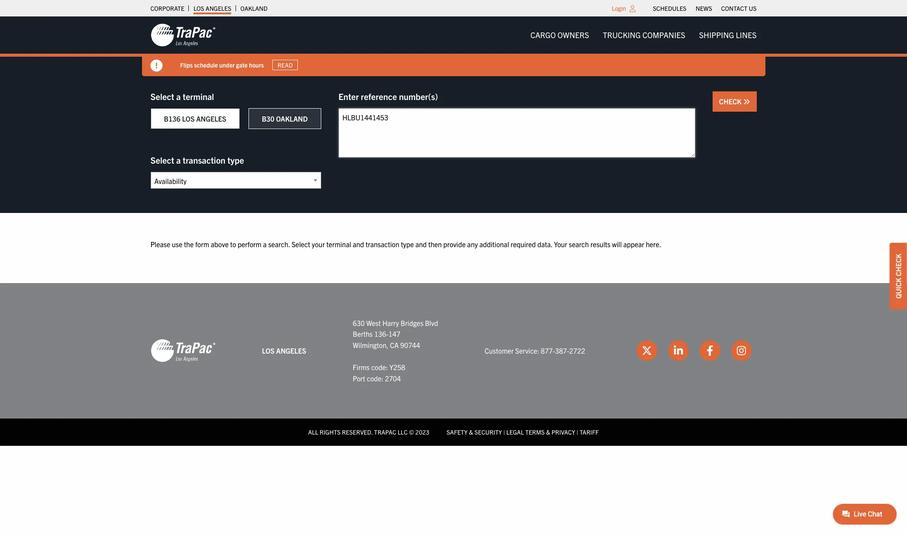 Task type: vqa. For each thing, say whether or not it's contained in the screenshot.
A
yes



Task type: locate. For each thing, give the bounding box(es) containing it.
and
[[353, 240, 364, 249], [416, 240, 427, 249]]

1 horizontal spatial &
[[547, 429, 551, 436]]

terminal right your at the top
[[327, 240, 351, 249]]

0 vertical spatial los angeles
[[194, 4, 232, 12]]

b30 oakland
[[262, 114, 308, 123]]

shipping
[[700, 30, 735, 40]]

1 vertical spatial los angeles
[[262, 346, 306, 355]]

tariff
[[580, 429, 599, 436]]

b136 los angeles
[[164, 114, 226, 123]]

2 los angeles image from the top
[[151, 339, 216, 363]]

and right your at the top
[[353, 240, 364, 249]]

tariff link
[[580, 429, 599, 436]]

90744
[[401, 341, 421, 350]]

0 horizontal spatial |
[[504, 429, 505, 436]]

code: right port
[[367, 374, 384, 383]]

angeles inside los angeles 'link'
[[206, 4, 232, 12]]

1 vertical spatial menu bar
[[524, 26, 764, 44]]

0 vertical spatial terminal
[[183, 91, 214, 102]]

select left your at the top
[[292, 240, 310, 249]]

shipping lines
[[700, 30, 757, 40]]

a down b136 at the left top
[[176, 155, 181, 166]]

trapac
[[374, 429, 397, 436]]

1 vertical spatial select
[[151, 155, 174, 166]]

menu bar down 'light' image
[[524, 26, 764, 44]]

berths
[[353, 330, 373, 339]]

and left then
[[416, 240, 427, 249]]

2 | from the left
[[577, 429, 579, 436]]

los angeles
[[194, 4, 232, 12], [262, 346, 306, 355]]

387-
[[555, 346, 570, 355]]

data.
[[538, 240, 553, 249]]

1 horizontal spatial and
[[416, 240, 427, 249]]

flips schedule under gate hours
[[180, 61, 264, 69]]

legal terms & privacy link
[[507, 429, 576, 436]]

oakland right the b30
[[276, 114, 308, 123]]

1 vertical spatial check
[[895, 254, 903, 277]]

quick check link
[[890, 243, 908, 310]]

1 horizontal spatial terminal
[[327, 240, 351, 249]]

llc
[[398, 429, 408, 436]]

trucking companies link
[[596, 26, 693, 44]]

1 and from the left
[[353, 240, 364, 249]]

select up b136 at the left top
[[151, 91, 174, 102]]

& right safety
[[469, 429, 473, 436]]

select for select a terminal
[[151, 91, 174, 102]]

form
[[195, 240, 209, 249]]

light image
[[630, 5, 636, 12]]

0 horizontal spatial &
[[469, 429, 473, 436]]

angeles
[[206, 4, 232, 12], [196, 114, 226, 123], [276, 346, 306, 355]]

los
[[194, 4, 204, 12], [182, 114, 195, 123], [262, 346, 275, 355]]

2 & from the left
[[547, 429, 551, 436]]

terms
[[526, 429, 545, 436]]

menu bar up shipping
[[649, 2, 762, 14]]

y258
[[390, 363, 406, 372]]

here.
[[646, 240, 662, 249]]

search.
[[268, 240, 290, 249]]

1 vertical spatial los angeles image
[[151, 339, 216, 363]]

los angeles image
[[151, 23, 216, 47], [151, 339, 216, 363]]

select a terminal
[[151, 91, 214, 102]]

0 horizontal spatial los angeles
[[194, 4, 232, 12]]

2 vertical spatial select
[[292, 240, 310, 249]]

a up b136 at the left top
[[176, 91, 181, 102]]

0 horizontal spatial terminal
[[183, 91, 214, 102]]

&
[[469, 429, 473, 436], [547, 429, 551, 436]]

legal
[[507, 429, 524, 436]]

1 horizontal spatial type
[[401, 240, 414, 249]]

1 | from the left
[[504, 429, 505, 436]]

630 west harry bridges blvd berths 136-147 wilmington, ca 90744
[[353, 319, 438, 350]]

2 vertical spatial angeles
[[276, 346, 306, 355]]

1 vertical spatial code:
[[367, 374, 384, 383]]

please
[[151, 240, 170, 249]]

results
[[591, 240, 611, 249]]

check inside button
[[720, 97, 744, 106]]

1 los angeles image from the top
[[151, 23, 216, 47]]

0 vertical spatial menu bar
[[649, 2, 762, 14]]

quick check
[[895, 254, 903, 299]]

1 vertical spatial terminal
[[327, 240, 351, 249]]

0 vertical spatial los
[[194, 4, 204, 12]]

solid image
[[151, 60, 163, 72]]

menu bar containing cargo owners
[[524, 26, 764, 44]]

transaction
[[183, 155, 226, 166], [366, 240, 400, 249]]

banner containing cargo owners
[[0, 16, 908, 76]]

footer
[[0, 283, 908, 446]]

1 horizontal spatial |
[[577, 429, 579, 436]]

1 vertical spatial oakland
[[276, 114, 308, 123]]

all
[[308, 429, 319, 436]]

solid image
[[744, 98, 751, 105]]

los inside 'link'
[[194, 4, 204, 12]]

enter
[[339, 91, 359, 102]]

0 vertical spatial a
[[176, 91, 181, 102]]

0 horizontal spatial transaction
[[183, 155, 226, 166]]

| left tariff
[[577, 429, 579, 436]]

your
[[312, 240, 325, 249]]

|
[[504, 429, 505, 436], [577, 429, 579, 436]]

oakland right los angeles 'link'
[[241, 4, 268, 12]]

firms code:  y258 port code:  2704
[[353, 363, 406, 383]]

2722
[[570, 346, 586, 355]]

877-
[[541, 346, 556, 355]]

banner
[[0, 16, 908, 76]]

all rights reserved. trapac llc © 2023
[[308, 429, 430, 436]]

blvd
[[425, 319, 438, 327]]

code: up 2704
[[372, 363, 388, 372]]

oakland
[[241, 4, 268, 12], [276, 114, 308, 123]]

2 vertical spatial los
[[262, 346, 275, 355]]

privacy
[[552, 429, 576, 436]]

appear
[[624, 240, 645, 249]]

| left legal
[[504, 429, 505, 436]]

0 vertical spatial angeles
[[206, 4, 232, 12]]

& right terms
[[547, 429, 551, 436]]

will
[[613, 240, 622, 249]]

port
[[353, 374, 366, 383]]

terminal
[[183, 91, 214, 102], [327, 240, 351, 249]]

schedules link
[[653, 2, 687, 14]]

0 horizontal spatial check
[[720, 97, 744, 106]]

service:
[[516, 346, 540, 355]]

0 vertical spatial check
[[720, 97, 744, 106]]

select down b136 at the left top
[[151, 155, 174, 166]]

0 vertical spatial type
[[228, 155, 244, 166]]

1 horizontal spatial oakland
[[276, 114, 308, 123]]

0 vertical spatial oakland
[[241, 4, 268, 12]]

a left search.
[[263, 240, 267, 249]]

0 vertical spatial los angeles image
[[151, 23, 216, 47]]

menu bar
[[649, 2, 762, 14], [524, 26, 764, 44]]

0 vertical spatial select
[[151, 91, 174, 102]]

1 vertical spatial transaction
[[366, 240, 400, 249]]

1 vertical spatial type
[[401, 240, 414, 249]]

corporate link
[[151, 2, 185, 14]]

1 horizontal spatial los angeles
[[262, 346, 306, 355]]

0 horizontal spatial and
[[353, 240, 364, 249]]

a for terminal
[[176, 91, 181, 102]]

type
[[228, 155, 244, 166], [401, 240, 414, 249]]

a
[[176, 91, 181, 102], [176, 155, 181, 166], [263, 240, 267, 249]]

news
[[696, 4, 713, 12]]

0 vertical spatial transaction
[[183, 155, 226, 166]]

menu bar containing schedules
[[649, 2, 762, 14]]

los angeles link
[[194, 2, 232, 14]]

required
[[511, 240, 536, 249]]

trucking
[[603, 30, 641, 40]]

customer service: 877-387-2722
[[485, 346, 586, 355]]

select
[[151, 91, 174, 102], [151, 155, 174, 166], [292, 240, 310, 249]]

los angeles image inside footer
[[151, 339, 216, 363]]

1 vertical spatial a
[[176, 155, 181, 166]]

0 horizontal spatial type
[[228, 155, 244, 166]]

b136
[[164, 114, 181, 123]]

terminal up b136 los angeles
[[183, 91, 214, 102]]

cargo
[[531, 30, 556, 40]]

firms
[[353, 363, 370, 372]]



Task type: describe. For each thing, give the bounding box(es) containing it.
2 vertical spatial a
[[263, 240, 267, 249]]

perform
[[238, 240, 262, 249]]

136-
[[375, 330, 389, 339]]

companies
[[643, 30, 686, 40]]

oakland link
[[241, 2, 268, 14]]

above
[[211, 240, 229, 249]]

cargo owners link
[[524, 26, 596, 44]]

the
[[184, 240, 194, 249]]

west
[[367, 319, 381, 327]]

bridges
[[401, 319, 424, 327]]

Enter reference number(s) text field
[[339, 108, 696, 158]]

gate
[[236, 61, 248, 69]]

1 & from the left
[[469, 429, 473, 436]]

trucking companies
[[603, 30, 686, 40]]

reference
[[361, 91, 397, 102]]

us
[[749, 4, 757, 12]]

2 and from the left
[[416, 240, 427, 249]]

check button
[[713, 91, 757, 112]]

owners
[[558, 30, 590, 40]]

2023
[[416, 429, 430, 436]]

corporate
[[151, 4, 185, 12]]

search
[[569, 240, 589, 249]]

safety
[[447, 429, 468, 436]]

reserved.
[[342, 429, 373, 436]]

b30
[[262, 114, 275, 123]]

1 vertical spatial los
[[182, 114, 195, 123]]

rights
[[320, 429, 341, 436]]

your
[[554, 240, 568, 249]]

footer containing 630 west harry bridges blvd
[[0, 283, 908, 446]]

to
[[230, 240, 236, 249]]

©
[[409, 429, 414, 436]]

then
[[429, 240, 442, 249]]

ca
[[390, 341, 399, 350]]

a for transaction
[[176, 155, 181, 166]]

quick
[[895, 278, 903, 299]]

enter reference number(s)
[[339, 91, 438, 102]]

login link
[[612, 4, 627, 12]]

security
[[475, 429, 502, 436]]

customer
[[485, 346, 514, 355]]

2704
[[385, 374, 401, 383]]

flips
[[180, 61, 193, 69]]

provide
[[444, 240, 466, 249]]

safety & security | legal terms & privacy | tariff
[[447, 429, 599, 436]]

any
[[468, 240, 478, 249]]

under
[[219, 61, 235, 69]]

harry
[[383, 319, 399, 327]]

schedule
[[194, 61, 218, 69]]

angeles inside footer
[[276, 346, 306, 355]]

hours
[[249, 61, 264, 69]]

1 horizontal spatial check
[[895, 254, 903, 277]]

please use the form above to perform a search. select your terminal and transaction type and then provide any additional required data. your search results will appear here.
[[151, 240, 662, 249]]

safety & security link
[[447, 429, 502, 436]]

shipping lines link
[[693, 26, 764, 44]]

schedules
[[653, 4, 687, 12]]

read
[[278, 61, 293, 69]]

news link
[[696, 2, 713, 14]]

cargo owners
[[531, 30, 590, 40]]

wilmington,
[[353, 341, 389, 350]]

0 vertical spatial code:
[[372, 363, 388, 372]]

contact us
[[722, 4, 757, 12]]

use
[[172, 240, 183, 249]]

los angeles inside footer
[[262, 346, 306, 355]]

0 horizontal spatial oakland
[[241, 4, 268, 12]]

1 horizontal spatial transaction
[[366, 240, 400, 249]]

select a transaction type
[[151, 155, 244, 166]]

630
[[353, 319, 365, 327]]

login
[[612, 4, 627, 12]]

select for select a transaction type
[[151, 155, 174, 166]]

contact
[[722, 4, 748, 12]]

147
[[389, 330, 401, 339]]

lines
[[736, 30, 757, 40]]

1 vertical spatial angeles
[[196, 114, 226, 123]]

contact us link
[[722, 2, 757, 14]]

los inside footer
[[262, 346, 275, 355]]

read link
[[273, 60, 298, 70]]



